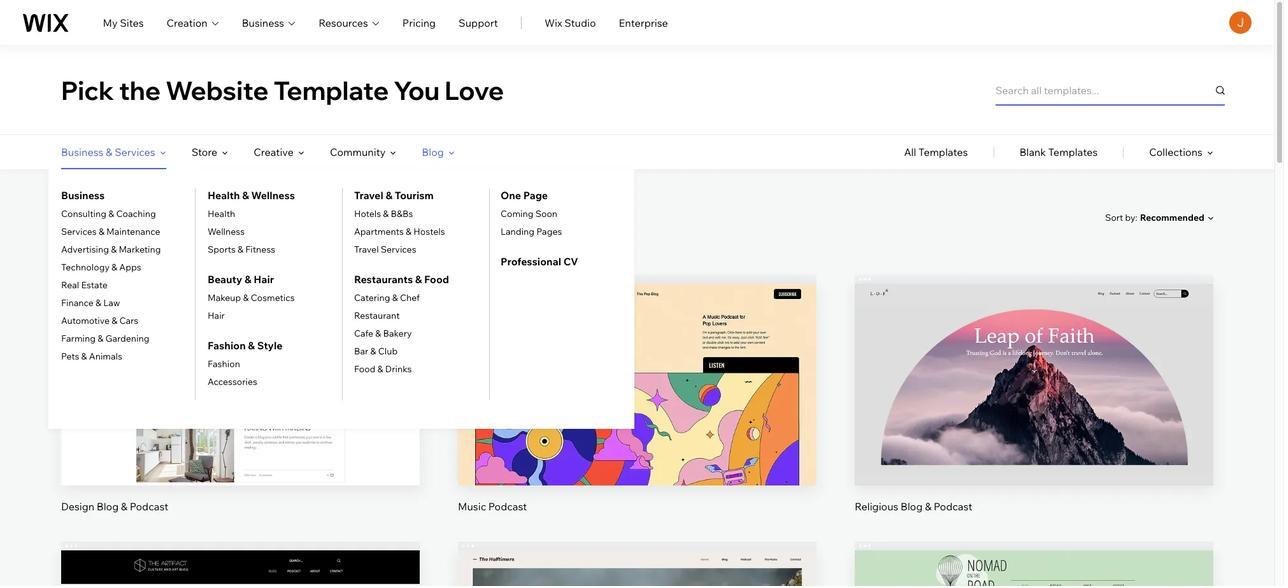 Task type: describe. For each thing, give the bounding box(es) containing it.
podcast website templates
[[61, 210, 229, 226]]

catering
[[354, 292, 390, 304]]

health & wellness health wellness sports & fitness
[[208, 189, 295, 255]]

1 vertical spatial hair
[[208, 310, 225, 322]]

by:
[[1125, 212, 1138, 223]]

cv
[[564, 255, 578, 268]]

podcast website templates - art blog & podcast image
[[61, 551, 420, 587]]

drinks
[[385, 364, 412, 375]]

& left apps
[[112, 262, 117, 273]]

one
[[501, 189, 521, 202]]

accessories
[[208, 376, 257, 388]]

automotive
[[61, 315, 110, 327]]

categories by subject element
[[48, 135, 634, 429]]

b&bs
[[391, 208, 413, 220]]

health link
[[208, 208, 235, 220]]

news
[[256, 245, 279, 256]]

restaurant
[[354, 310, 400, 322]]

categories. use the left and right arrow keys to navigate the menu element
[[0, 135, 1275, 429]]

profile image image
[[1229, 11, 1252, 34]]

pick
[[61, 74, 114, 106]]

real estate link
[[61, 280, 108, 291]]

business button
[[242, 15, 296, 30]]

page
[[523, 189, 548, 202]]

travel & tourism link
[[354, 188, 434, 203]]

cars
[[119, 315, 138, 327]]

bar & club link
[[354, 346, 398, 357]]

sports & wellness link
[[463, 241, 549, 260]]

business & services
[[61, 146, 155, 159]]

personal
[[107, 245, 143, 256]]

pages
[[537, 226, 562, 238]]

wix studio
[[545, 16, 596, 29]]

creative
[[254, 146, 294, 159]]

music podcast group
[[458, 275, 817, 514]]

support
[[459, 16, 498, 29]]

fashion & beauty
[[379, 245, 451, 256]]

1 horizontal spatial hair
[[254, 273, 274, 286]]

blank templates
[[1020, 146, 1098, 159]]

love
[[445, 74, 504, 106]]

fashion & beauty link
[[373, 241, 456, 260]]

food inside food & travel link
[[182, 245, 204, 256]]

business for business consulting & coaching services & maintenance advertising & marketing technology & apps real estate finance & law automotive & cars farming & gardening pets & animals
[[61, 189, 105, 202]]

Search search field
[[996, 75, 1225, 105]]

wix
[[545, 16, 562, 29]]

studio
[[565, 16, 596, 29]]

pets & animals link
[[61, 351, 122, 362]]

sort
[[1105, 212, 1123, 223]]

& down services & maintenance link
[[111, 244, 117, 255]]

2 horizontal spatial food
[[424, 273, 449, 286]]

1 vertical spatial wellness
[[208, 226, 245, 238]]

& down beauty & hair link
[[243, 292, 249, 304]]

bakery
[[383, 328, 412, 340]]

resources button
[[319, 15, 380, 30]]

sports & wellness
[[468, 245, 543, 256]]

religious blog & podcast group
[[855, 275, 1214, 514]]

religious blog & podcast
[[855, 500, 972, 513]]

edit button for religious blog & podcast
[[1004, 351, 1064, 381]]

& left fitness
[[238, 244, 243, 255]]

podcast website templates - design blog & podcast image
[[61, 284, 420, 486]]

edit for music podcast
[[628, 359, 647, 372]]

accessories link
[[208, 376, 257, 388]]

arts
[[344, 245, 361, 256]]

& left the b&bs
[[383, 208, 389, 220]]

you
[[394, 74, 440, 106]]

1 horizontal spatial sports
[[468, 245, 496, 256]]

& down wellness link
[[206, 245, 212, 256]]

news & business
[[256, 245, 326, 256]]

the
[[119, 74, 161, 106]]

style
[[257, 340, 283, 352]]

professional
[[501, 255, 561, 268]]

cafe & bakery link
[[354, 328, 412, 340]]

restaurants & food link
[[354, 272, 449, 287]]

blank templates link
[[1020, 135, 1098, 169]]

sports & fitness link
[[208, 244, 275, 255]]

news & business link
[[250, 241, 332, 260]]

travel services link
[[354, 244, 416, 255]]

services inside business consulting & coaching services & maintenance advertising & marketing technology & apps real estate finance & law automotive & cars farming & gardening pets & animals
[[61, 226, 97, 238]]

blog /
[[61, 196, 86, 207]]

podcast website templates - sports blog & podcast image
[[458, 551, 817, 587]]

services inside travel & tourism hotels & b&bs apartments & hostels travel services
[[381, 244, 416, 255]]

creation button
[[167, 15, 219, 30]]

makeup & cosmetics link
[[208, 292, 295, 304]]

design
[[61, 500, 94, 513]]

& left chef
[[392, 292, 398, 304]]

advertising & marketing link
[[61, 244, 161, 255]]

& down hostels
[[413, 245, 419, 256]]

templates for blank templates
[[1048, 146, 1098, 159]]

& up hotels & b&bs link
[[386, 189, 393, 202]]

personal blog link
[[102, 241, 170, 260]]

templates for all templates
[[919, 146, 968, 159]]

1 vertical spatial website
[[114, 210, 164, 226]]

one page coming soon landing pages
[[501, 189, 562, 238]]

marketing
[[119, 244, 161, 255]]

my sites
[[103, 16, 144, 29]]

hostels
[[414, 226, 445, 238]]

& up wellness link
[[242, 189, 249, 202]]

podcast inside "group"
[[130, 500, 168, 513]]

& inside group
[[925, 500, 932, 513]]

pets
[[61, 351, 79, 362]]

coming soon link
[[501, 208, 557, 220]]

landing pages link
[[501, 226, 562, 238]]

& up consulting & coaching link
[[106, 146, 112, 159]]

hair link
[[208, 310, 225, 322]]

& down the landing at the left of page
[[498, 245, 504, 256]]

all for all
[[67, 245, 78, 256]]

religious
[[855, 500, 899, 513]]

music podcast
[[458, 500, 527, 513]]

recommended
[[1140, 212, 1205, 224]]

fashion for style
[[208, 340, 246, 352]]

maintenance
[[106, 226, 160, 238]]

view button for music podcast
[[607, 394, 668, 424]]

enterprise
[[619, 16, 668, 29]]

bar
[[354, 346, 368, 357]]

finance & law link
[[61, 297, 120, 309]]



Task type: locate. For each thing, give the bounding box(es) containing it.
0 horizontal spatial sports
[[208, 244, 236, 255]]

services down consulting
[[61, 226, 97, 238]]

view button for religious blog & podcast
[[1004, 394, 1064, 424]]

coaching
[[116, 208, 156, 220]]

community
[[330, 146, 386, 159]]

all templates link
[[904, 135, 968, 169]]

restaurants
[[354, 273, 413, 286]]

farming
[[61, 333, 96, 345]]

support link
[[459, 15, 498, 30]]

view inside music podcast group
[[626, 403, 649, 416]]

& up chef
[[415, 273, 422, 286]]

1 view button from the left
[[607, 394, 668, 424]]

blog left /
[[61, 196, 80, 207]]

advertising
[[61, 244, 109, 255]]

blog right religious
[[901, 500, 923, 513]]

edit button for music podcast
[[607, 351, 668, 381]]

professional cv
[[501, 255, 578, 268]]

0 horizontal spatial edit
[[628, 359, 647, 372]]

& down automotive & cars link
[[98, 333, 103, 345]]

landing
[[501, 226, 535, 238]]

1 horizontal spatial view
[[1022, 403, 1046, 416]]

template
[[274, 74, 389, 106]]

travel down wellness link
[[214, 245, 238, 256]]

view
[[626, 403, 649, 416], [1022, 403, 1046, 416]]

2 horizontal spatial wellness
[[506, 245, 543, 256]]

1 horizontal spatial beauty
[[421, 245, 451, 256]]

2 horizontal spatial services
[[381, 244, 416, 255]]

business link
[[61, 188, 105, 203]]

2 edit button from the left
[[1004, 351, 1064, 381]]

edit button inside music podcast group
[[607, 351, 668, 381]]

edit inside 'religious blog & podcast' group
[[1025, 359, 1044, 372]]

0 horizontal spatial view button
[[607, 394, 668, 424]]

podcast website templates - travel blog & podcast image
[[855, 551, 1214, 587]]

edit inside music podcast group
[[628, 359, 647, 372]]

blog
[[422, 146, 444, 159], [61, 196, 80, 207], [145, 245, 165, 256], [97, 500, 119, 513], [901, 500, 923, 513]]

0 horizontal spatial food
[[182, 245, 204, 256]]

apartments & hostels link
[[354, 226, 445, 238]]

travel down apartments
[[354, 244, 379, 255]]

cafe
[[354, 328, 373, 340]]

& left law
[[96, 297, 101, 309]]

1 edit from the left
[[628, 359, 647, 372]]

& up makeup & cosmetics link
[[245, 273, 251, 286]]

blog for design blog & podcast
[[97, 500, 119, 513]]

0 vertical spatial fashion
[[379, 245, 411, 256]]

business inside dropdown button
[[242, 16, 284, 29]]

blog inside categories by subject element
[[422, 146, 444, 159]]

& inside "group"
[[121, 500, 128, 513]]

blog up tourism
[[422, 146, 444, 159]]

blog for religious blog & podcast
[[901, 500, 923, 513]]

business for business & services
[[61, 146, 103, 159]]

1 health from the top
[[208, 189, 240, 202]]

& down the b&bs
[[406, 226, 412, 238]]

0 vertical spatial wellness
[[251, 189, 295, 202]]

makeup
[[208, 292, 241, 304]]

business inside business consulting & coaching services & maintenance advertising & marketing technology & apps real estate finance & law automotive & cars farming & gardening pets & animals
[[61, 189, 105, 202]]

fashion up fashion link at the bottom of the page
[[208, 340, 246, 352]]

0 horizontal spatial website
[[114, 210, 164, 226]]

beauty down hostels
[[421, 245, 451, 256]]

& inside fashion & style fashion accessories
[[248, 340, 255, 352]]

view button inside music podcast group
[[607, 394, 668, 424]]

1 vertical spatial all
[[67, 245, 78, 256]]

wellness for sports
[[506, 245, 543, 256]]

services down apartments & hostels link
[[381, 244, 416, 255]]

farming & gardening link
[[61, 333, 149, 345]]

music
[[458, 500, 486, 513]]

1 horizontal spatial food
[[354, 364, 375, 375]]

consulting & coaching link
[[61, 208, 156, 220]]

collections
[[1149, 146, 1203, 159]]

fashion link
[[208, 359, 240, 370]]

1 vertical spatial fashion
[[208, 340, 246, 352]]

podcast website templates - religious blog & podcast image
[[855, 284, 1214, 486]]

hotels
[[354, 208, 381, 220]]

blog for personal blog
[[145, 245, 165, 256]]

travel & tourism hotels & b&bs apartments & hostels travel services
[[354, 189, 445, 255]]

1 horizontal spatial wellness
[[251, 189, 295, 202]]

1 horizontal spatial templates
[[919, 146, 968, 159]]

& left the cars
[[112, 315, 117, 327]]

1 horizontal spatial website
[[166, 74, 269, 106]]

law
[[103, 297, 120, 309]]

fashion for beauty
[[379, 245, 411, 256]]

sports
[[208, 244, 236, 255], [468, 245, 496, 256]]

0 vertical spatial health
[[208, 189, 240, 202]]

wellness
[[251, 189, 295, 202], [208, 226, 245, 238], [506, 245, 543, 256]]

hair up cosmetics on the left of page
[[254, 273, 274, 286]]

wellness for health
[[251, 189, 295, 202]]

my sites link
[[103, 15, 144, 30]]

estate
[[81, 280, 108, 291]]

& right news
[[281, 245, 287, 256]]

sports down wellness link
[[208, 244, 236, 255]]

health up health link
[[208, 189, 240, 202]]

view inside 'religious blog & podcast' group
[[1022, 403, 1046, 416]]

& down consulting & coaching link
[[99, 226, 104, 238]]

& right bar
[[370, 346, 376, 357]]

& right design
[[121, 500, 128, 513]]

beauty & hair link
[[208, 272, 274, 287]]

beauty
[[421, 245, 451, 256], [208, 273, 242, 286]]

generic categories element
[[904, 135, 1214, 169]]

technology
[[61, 262, 110, 273]]

1 vertical spatial food
[[424, 273, 449, 286]]

gardening
[[105, 333, 149, 345]]

all inside generic categories element
[[904, 146, 916, 159]]

0 vertical spatial services
[[115, 146, 155, 159]]

blog right design
[[97, 500, 119, 513]]

health up wellness link
[[208, 208, 235, 220]]

0 vertical spatial hair
[[254, 273, 274, 286]]

sites
[[120, 16, 144, 29]]

fashion down apartments & hostels link
[[379, 245, 411, 256]]

blog inside group
[[901, 500, 923, 513]]

consulting
[[61, 208, 106, 220]]

fashion up accessories link
[[208, 359, 240, 370]]

2 horizontal spatial templates
[[1048, 146, 1098, 159]]

1 view from the left
[[626, 403, 649, 416]]

health & wellness link
[[208, 188, 295, 203]]

view for music podcast
[[626, 403, 649, 416]]

0 horizontal spatial services
[[61, 226, 97, 238]]

tourism
[[395, 189, 434, 202]]

food left sports & fitness link
[[182, 245, 204, 256]]

podcast
[[61, 210, 111, 226], [130, 500, 168, 513], [489, 500, 527, 513], [934, 500, 972, 513]]

store
[[192, 146, 217, 159]]

wellness link
[[208, 226, 245, 238]]

food & drinks link
[[354, 364, 412, 375]]

enterprise link
[[619, 15, 668, 30]]

animals
[[89, 351, 122, 362]]

blog link
[[61, 196, 80, 207]]

& left the drinks
[[377, 364, 383, 375]]

0 vertical spatial beauty
[[421, 245, 451, 256]]

0 horizontal spatial wellness
[[208, 226, 245, 238]]

1 vertical spatial health
[[208, 208, 235, 220]]

restaurant link
[[354, 310, 400, 322]]

pricing
[[402, 16, 436, 29]]

0 horizontal spatial all
[[67, 245, 78, 256]]

2 health from the top
[[208, 208, 235, 220]]

0 horizontal spatial view
[[626, 403, 649, 416]]

technology & apps link
[[61, 262, 141, 273]]

travel up hotels
[[354, 189, 383, 202]]

2 vertical spatial wellness
[[506, 245, 543, 256]]

podcast website templates - music podcast image
[[458, 284, 817, 486]]

wix studio link
[[545, 15, 596, 30]]

1 edit button from the left
[[607, 351, 668, 381]]

edit button inside 'religious blog & podcast' group
[[1004, 351, 1064, 381]]

sort by:
[[1105, 212, 1138, 223]]

templates
[[919, 146, 968, 159], [1048, 146, 1098, 159], [166, 210, 229, 226]]

all link
[[61, 241, 83, 260]]

0 horizontal spatial beauty
[[208, 273, 242, 286]]

food down bar
[[354, 364, 375, 375]]

& right pets
[[81, 351, 87, 362]]

business consulting & coaching services & maintenance advertising & marketing technology & apps real estate finance & law automotive & cars farming & gardening pets & animals
[[61, 189, 161, 362]]

0 horizontal spatial hair
[[208, 310, 225, 322]]

sports inside health & wellness health wellness sports & fitness
[[208, 244, 236, 255]]

edit for religious blog & podcast
[[1025, 359, 1044, 372]]

1 horizontal spatial view button
[[1004, 394, 1064, 424]]

& up services & maintenance link
[[108, 208, 114, 220]]

view button inside 'religious blog & podcast' group
[[1004, 394, 1064, 424]]

coming
[[501, 208, 534, 220]]

personal blog
[[107, 245, 165, 256]]

view for religious blog & podcast
[[1022, 403, 1046, 416]]

fashion & style link
[[208, 338, 283, 354]]

/
[[82, 196, 86, 207]]

sports left professional at the top of the page
[[468, 245, 496, 256]]

professional cv link
[[501, 254, 578, 269]]

1 horizontal spatial all
[[904, 146, 916, 159]]

apartments
[[354, 226, 404, 238]]

1 horizontal spatial edit
[[1025, 359, 1044, 372]]

2 view button from the left
[[1004, 394, 1064, 424]]

2 vertical spatial fashion
[[208, 359, 240, 370]]

& right cafe
[[375, 328, 381, 340]]

pick the website template you love
[[61, 74, 504, 106]]

0 vertical spatial food
[[182, 245, 204, 256]]

beauty up makeup
[[208, 273, 242, 286]]

website up store
[[166, 74, 269, 106]]

0 vertical spatial all
[[904, 146, 916, 159]]

1 horizontal spatial services
[[115, 146, 155, 159]]

2 vertical spatial services
[[381, 244, 416, 255]]

all for all templates
[[904, 146, 916, 159]]

0 vertical spatial website
[[166, 74, 269, 106]]

2 vertical spatial food
[[354, 364, 375, 375]]

catering & chef link
[[354, 292, 420, 304]]

& left style
[[248, 340, 255, 352]]

blank
[[1020, 146, 1046, 159]]

0 horizontal spatial templates
[[166, 210, 229, 226]]

& right religious
[[925, 500, 932, 513]]

blog down maintenance
[[145, 245, 165, 256]]

None search field
[[996, 75, 1225, 105]]

website up maintenance
[[114, 210, 164, 226]]

cosmetics
[[251, 292, 295, 304]]

2 view from the left
[[1022, 403, 1046, 416]]

1 horizontal spatial edit button
[[1004, 351, 1064, 381]]

business for business
[[242, 16, 284, 29]]

hair
[[254, 273, 274, 286], [208, 310, 225, 322]]

design blog & podcast group
[[61, 275, 420, 514]]

resources
[[319, 16, 368, 29]]

beauty inside beauty & hair makeup & cosmetics hair
[[208, 273, 242, 286]]

club
[[378, 346, 398, 357]]

food & travel link
[[177, 241, 244, 260]]

0 horizontal spatial edit button
[[607, 351, 668, 381]]

creation
[[167, 16, 208, 29]]

food down fashion & beauty link
[[424, 273, 449, 286]]

2 edit from the left
[[1025, 359, 1044, 372]]

my
[[103, 16, 118, 29]]

finance
[[61, 297, 94, 309]]

1 vertical spatial beauty
[[208, 273, 242, 286]]

1 vertical spatial services
[[61, 226, 97, 238]]

hair down makeup
[[208, 310, 225, 322]]

blog inside "group"
[[97, 500, 119, 513]]

one page link
[[501, 188, 548, 203]]

apps
[[119, 262, 141, 273]]

food
[[182, 245, 204, 256], [424, 273, 449, 286], [354, 364, 375, 375]]

services up coaching
[[115, 146, 155, 159]]



Task type: vqa. For each thing, say whether or not it's contained in the screenshot.


